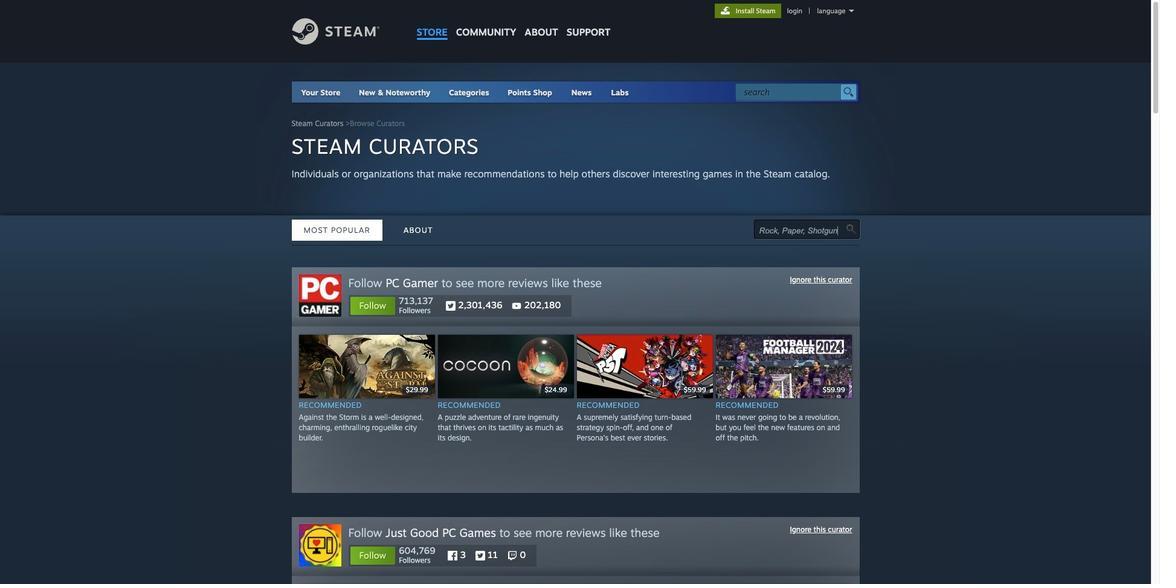 Task type: describe. For each thing, give the bounding box(es) containing it.
football manager 2024 image
[[716, 335, 852, 399]]

account menu navigation
[[715, 4, 860, 18]]



Task type: locate. For each thing, give the bounding box(es) containing it.
persona 5 tactica image
[[577, 335, 713, 399]]

None image field
[[846, 225, 856, 234]]

link to the steam homepage image
[[292, 18, 398, 45]]

None text field
[[759, 227, 847, 236]]

search search field
[[744, 85, 838, 100]]

main content
[[0, 63, 1151, 585]]

against the storm image
[[299, 335, 435, 399]]

cocoon image
[[438, 335, 574, 399]]

None search field
[[735, 83, 857, 101]]

global menu navigation
[[412, 0, 615, 44]]



Task type: vqa. For each thing, say whether or not it's contained in the screenshot.
Against the Storm "image"
yes



